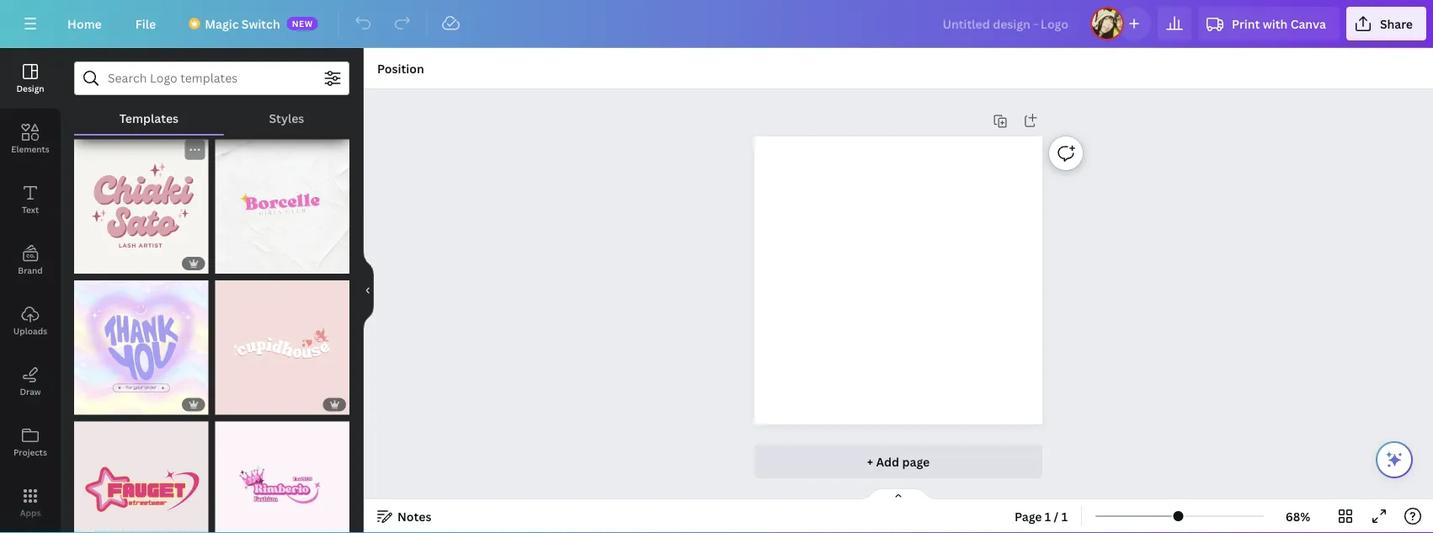 Task type: vqa. For each thing, say whether or not it's contained in the screenshot.
Free •
no



Task type: locate. For each thing, give the bounding box(es) containing it.
colorful pastel gradient simple thankyou for your order logo sticker group
[[74, 270, 208, 415]]

elements
[[11, 143, 49, 155]]

1 right /
[[1062, 508, 1068, 524]]

canva assistant image
[[1385, 450, 1405, 470]]

Design title text field
[[930, 7, 1084, 40]]

main menu bar
[[0, 0, 1434, 48]]

hide image
[[363, 250, 374, 331]]

share
[[1381, 16, 1414, 32]]

0 horizontal spatial 1
[[1045, 508, 1052, 524]]

elements button
[[0, 109, 61, 169]]

page 1 / 1
[[1015, 508, 1068, 524]]

templates button
[[74, 102, 224, 134]]

styles button
[[224, 102, 350, 134]]

1
[[1045, 508, 1052, 524], [1062, 508, 1068, 524]]

design
[[16, 83, 44, 94]]

brand button
[[0, 230, 61, 291]]

68% button
[[1271, 503, 1326, 530]]

pink retro 90s y2k logo image
[[215, 139, 350, 274]]

text button
[[0, 169, 61, 230]]

page
[[903, 454, 930, 470]]

design button
[[0, 48, 61, 109]]

/
[[1054, 508, 1059, 524]]

+
[[867, 454, 874, 470]]

new
[[292, 18, 313, 29]]

1 left /
[[1045, 508, 1052, 524]]

1 horizontal spatial 1
[[1062, 508, 1068, 524]]

pastel pink cute logo group
[[215, 270, 350, 415]]

position button
[[371, 55, 431, 82]]

pink retro 90s y2k logo group
[[215, 129, 350, 274]]

draw button
[[0, 351, 61, 412]]

position
[[377, 60, 424, 76]]

notes button
[[371, 503, 438, 530]]

print with canva
[[1232, 16, 1327, 32]]

file
[[135, 16, 156, 32]]

styles
[[269, 110, 304, 126]]

brand
[[18, 265, 43, 276]]

show pages image
[[858, 488, 939, 501]]

pink yellow star y2k style streetwear logo image
[[74, 422, 208, 533]]

magic switch
[[205, 16, 280, 32]]

print with canva button
[[1199, 7, 1340, 40]]



Task type: describe. For each thing, give the bounding box(es) containing it.
colorful pastel gradient simple thankyou for your order logo sticker image
[[74, 281, 208, 415]]

projects
[[13, 446, 47, 458]]

with
[[1263, 16, 1288, 32]]

templates
[[119, 110, 179, 126]]

pink feminim retro y2k fashion logo group
[[215, 412, 350, 533]]

projects button
[[0, 412, 61, 473]]

side panel tab list
[[0, 48, 61, 533]]

2 1 from the left
[[1062, 508, 1068, 524]]

canva
[[1291, 16, 1327, 32]]

page
[[1015, 508, 1042, 524]]

draw
[[20, 386, 41, 397]]

68%
[[1286, 508, 1311, 524]]

home
[[67, 16, 102, 32]]

Search Logo templates search field
[[108, 62, 316, 94]]

add
[[876, 454, 900, 470]]

+ add page button
[[755, 445, 1043, 478]]

uploads button
[[0, 291, 61, 351]]

+ add page
[[867, 454, 930, 470]]

magic
[[205, 16, 239, 32]]

print
[[1232, 16, 1261, 32]]

apps button
[[0, 473, 61, 533]]

pink yellow star y2k style streetwear logo group
[[74, 412, 208, 533]]

apps
[[20, 507, 41, 518]]

home link
[[54, 7, 115, 40]]

1 1 from the left
[[1045, 508, 1052, 524]]

file button
[[122, 7, 169, 40]]

pink feminim retro y2k fashion logo image
[[215, 422, 350, 533]]

text
[[22, 204, 39, 215]]

switch
[[242, 16, 280, 32]]

share button
[[1347, 7, 1427, 40]]

notes
[[398, 508, 432, 524]]

pink bold retro aesthetic lash artist logo image
[[74, 139, 208, 274]]

uploads
[[13, 325, 47, 337]]

pastel pink cute logo image
[[215, 281, 350, 415]]

pink bold retro aesthetic lash artist logo group
[[74, 130, 208, 274]]



